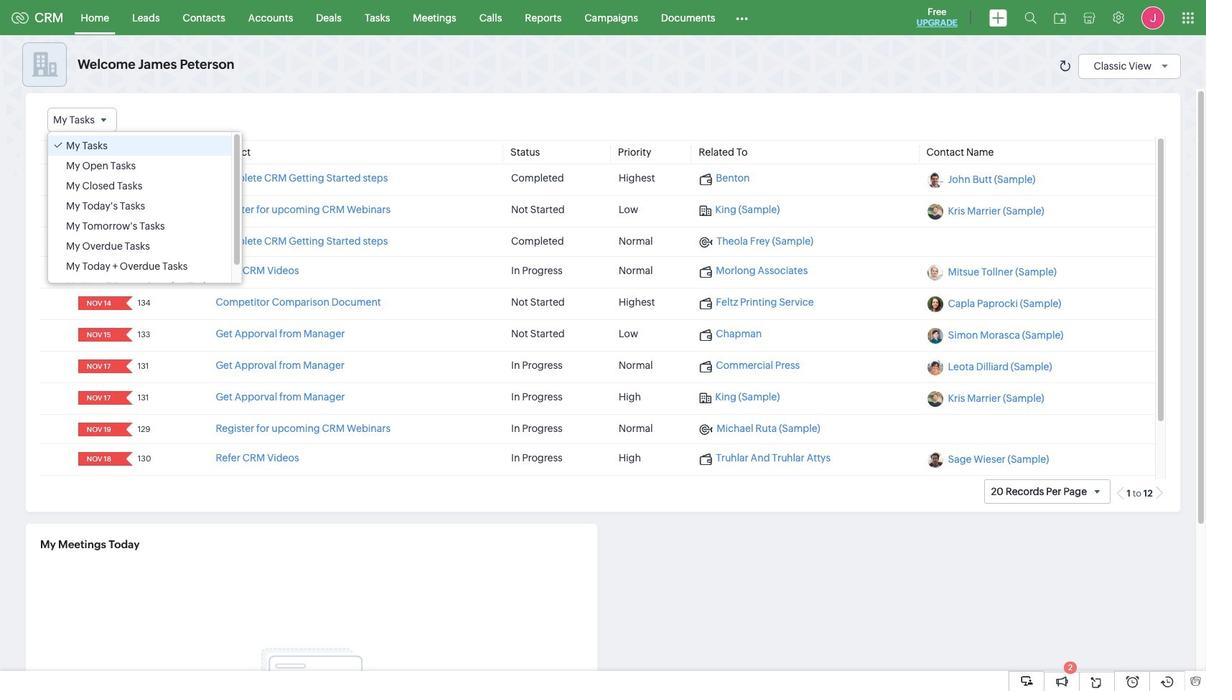 Task type: describe. For each thing, give the bounding box(es) containing it.
search element
[[1016, 0, 1046, 35]]

logo image
[[11, 12, 29, 23]]

create menu image
[[989, 9, 1007, 26]]

Other Modules field
[[727, 6, 758, 29]]

profile element
[[1133, 0, 1173, 35]]

calendar image
[[1054, 12, 1066, 23]]

profile image
[[1142, 6, 1165, 29]]



Task type: vqa. For each thing, say whether or not it's contained in the screenshot.
The Tasks LINK
no



Task type: locate. For each thing, give the bounding box(es) containing it.
search image
[[1025, 11, 1037, 24]]

None field
[[47, 108, 117, 132], [82, 172, 116, 186], [82, 204, 116, 218], [82, 236, 116, 249], [82, 265, 116, 279], [82, 297, 116, 310], [82, 328, 116, 342], [82, 360, 116, 374], [82, 391, 116, 405], [82, 423, 116, 437], [82, 453, 116, 466], [47, 108, 117, 132], [82, 172, 116, 186], [82, 204, 116, 218], [82, 236, 116, 249], [82, 265, 116, 279], [82, 297, 116, 310], [82, 328, 116, 342], [82, 360, 116, 374], [82, 391, 116, 405], [82, 423, 116, 437], [82, 453, 116, 466]]

create menu element
[[981, 0, 1016, 35]]

tree
[[48, 132, 242, 297]]



